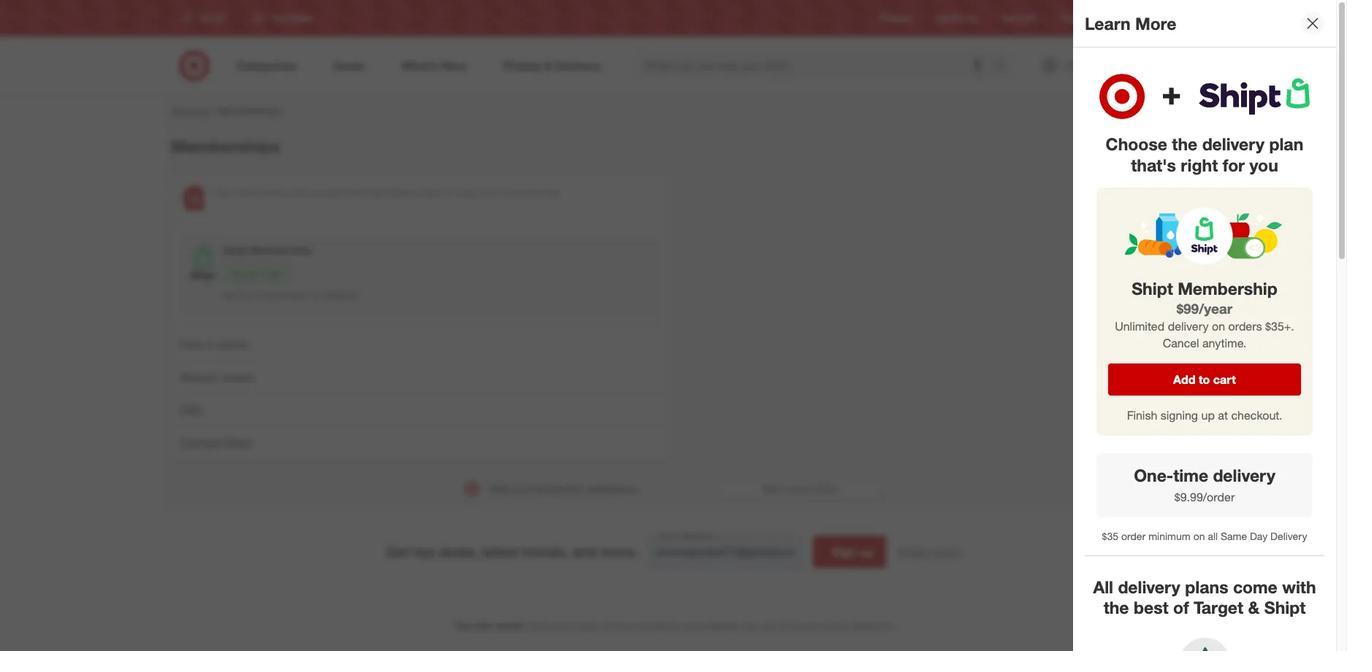 Task type: describe. For each thing, give the bounding box(es) containing it.
help us improve this experience.
[[489, 483, 639, 495]]

target inside "link"
[[1060, 13, 1084, 24]]

deals,
[[439, 544, 478, 561]]

orders inside shipt membership $99/year unlimited delivery on orders $35+. cancel anytime.
[[1229, 320, 1263, 334]]

shipt inside shipt membership $99/year unlimited delivery on orders $35+. cancel anytime.
[[1132, 278, 1174, 299]]

learn more
[[1085, 13, 1177, 33]]

0 vertical spatial delivery
[[387, 187, 419, 198]]

sign
[[459, 187, 475, 198]]

details.
[[496, 621, 526, 632]]

recent orders link
[[171, 361, 671, 394]]

at inside dialog
[[1219, 409, 1228, 423]]

take a quick survey
[[761, 484, 838, 495]]

delivery inside shipt membership $99/year unlimited delivery on orders $35+. cancel anytime.
[[1168, 320, 1209, 334]]

target circle
[[1060, 13, 1109, 24]]

on for membership
[[1212, 320, 1226, 334]]

target inside all delivery plans come with the best of target & shipt
[[1194, 598, 1244, 618]]

it
[[207, 338, 213, 352]]

What can we help you find? suggestions appear below search field
[[637, 50, 998, 82]]

by
[[779, 621, 788, 632]]

1 horizontal spatial on
[[1194, 530, 1205, 543]]

or,
[[446, 187, 457, 198]]

1 vertical spatial memberships
[[171, 136, 280, 156]]

contact
[[180, 436, 221, 451]]

offer
[[475, 621, 494, 632]]

membership for shipt membership
[[251, 244, 312, 256]]

shipt membership $99/year unlimited delivery on orders $35+. cancel anytime.
[[1115, 278, 1295, 351]]

get for get top deals, latest trends, and more.
[[386, 544, 409, 561]]

up inside dialog
[[1202, 409, 1215, 423]]

the inside all delivery plans come with the best of target & shipt
[[1104, 598, 1130, 618]]

ad
[[967, 13, 978, 24]]

top
[[413, 544, 435, 561]]

cancel
[[1163, 336, 1200, 351]]

pay per order
[[229, 268, 283, 279]]

contact shipt
[[180, 436, 252, 451]]

delivery inside dialog
[[1271, 530, 1308, 543]]

0 horizontal spatial $99/year
[[325, 290, 359, 301]]

add to cart
[[1174, 373, 1236, 387]]

delivery left fee
[[263, 187, 293, 198]]

best
[[1134, 598, 1169, 618]]

0 vertical spatial day
[[369, 187, 385, 198]]

shipt inside all delivery plans come with the best of target & shipt
[[1265, 598, 1306, 618]]

0 vertical spatial up
[[478, 187, 488, 198]]

weekly
[[937, 13, 965, 24]]

unlimited
[[1115, 320, 1165, 334]]

pay for pay per order
[[229, 268, 244, 279]]

faq link
[[171, 394, 671, 427]]

finish signing up at checkout.
[[1127, 409, 1283, 423]]

sign up
[[832, 545, 874, 560]]

$35
[[1102, 530, 1119, 543]]

plan for unlimited
[[293, 290, 310, 301]]

&
[[1249, 598, 1260, 618]]

shipt right contact at the left bottom of page
[[225, 436, 252, 451]]

account link
[[171, 105, 209, 117]]

$9.99/order
[[1175, 490, 1235, 505]]

all delivery plans come with the best of target & shipt
[[1094, 577, 1317, 618]]

help
[[489, 483, 510, 495]]

target.com
[[852, 621, 894, 632]]

location
[[791, 621, 822, 632]]

up inside button
[[860, 545, 874, 560]]

a for pay
[[232, 187, 236, 198]]

find stores
[[1132, 13, 1177, 24]]

how it works button
[[171, 328, 671, 361]]

signing
[[1161, 409, 1199, 423]]

find
[[1132, 13, 1149, 24]]

works
[[216, 338, 247, 352]]

take
[[761, 484, 779, 495]]

add to cart button
[[1109, 364, 1302, 396]]

pricing,
[[603, 621, 632, 632]]

all
[[1094, 577, 1114, 597]]

trends,
[[522, 544, 568, 561]]

may
[[741, 621, 758, 632]]

the for delivery
[[1172, 134, 1198, 154]]

search button
[[988, 50, 1023, 85]]

finish
[[1127, 409, 1158, 423]]

on for a
[[310, 187, 320, 198]]

circle
[[1086, 13, 1109, 24]]

how it works
[[180, 338, 247, 352]]

get top deals, latest trends, and more.
[[386, 544, 638, 561]]

pay for pay a $9.99 delivery fee on each same day delivery order. or, sign up for an annual plan.
[[215, 187, 229, 198]]

get the unlimited plan for $99/year
[[223, 290, 359, 301]]

0 horizontal spatial and
[[572, 544, 597, 561]]

2 vertical spatial for
[[312, 290, 322, 301]]

target circle link
[[1060, 12, 1109, 25]]

policy
[[934, 546, 962, 558]]

find stores link
[[1132, 12, 1177, 25]]

for inside the choose the delivery plan that's right for you
[[1223, 155, 1245, 175]]

delivery inside the choose the delivery plan that's right for you
[[1203, 134, 1265, 154]]

quick
[[788, 484, 810, 495]]

same day delivery, delivered by shipt image
[[1085, 59, 1324, 134]]

availability
[[698, 621, 739, 632]]

us
[[513, 483, 524, 495]]

get for get the unlimited plan for $99/year
[[223, 290, 237, 301]]

apply.
[[578, 621, 600, 632]]

learn
[[1085, 13, 1131, 33]]

promotions
[[634, 621, 679, 632]]

faq
[[180, 403, 202, 418]]

0 vertical spatial same
[[344, 187, 367, 198]]

vary
[[760, 621, 777, 632]]

choose the delivery plan that's right for you
[[1106, 134, 1304, 175]]

/
[[212, 105, 215, 117]]



Task type: vqa. For each thing, say whether or not it's contained in the screenshot.
the Target.com
yes



Task type: locate. For each thing, give the bounding box(es) containing it.
0 vertical spatial target
[[1060, 13, 1084, 24]]

restrictions
[[529, 621, 575, 632]]

1 vertical spatial for
[[490, 187, 501, 198]]

shipt up unlimited
[[1132, 278, 1174, 299]]

account / memberships
[[171, 105, 281, 117]]

1 horizontal spatial at
[[1219, 409, 1228, 423]]

orders up "anytime."
[[1229, 320, 1263, 334]]

a right take
[[781, 484, 786, 495]]

$9.99
[[239, 187, 260, 198]]

memberships down account / memberships
[[171, 136, 280, 156]]

plan for delivery
[[1270, 134, 1304, 154]]

plan.
[[543, 187, 562, 198]]

recent orders
[[180, 370, 254, 385]]

the for unlimited
[[240, 290, 252, 301]]

cart
[[1214, 373, 1236, 387]]

on up "anytime."
[[1212, 320, 1226, 334]]

2 vertical spatial the
[[1104, 598, 1130, 618]]

same right each
[[344, 187, 367, 198]]

pay a $9.99 delivery fee on each same day delivery order. or, sign up for an annual plan.
[[215, 187, 562, 198]]

experience.
[[585, 483, 639, 495]]

registry link
[[881, 12, 913, 25]]

0 horizontal spatial delivery
[[387, 187, 419, 198]]

0 vertical spatial plan
[[1270, 134, 1304, 154]]

delivery up the $9.99/order
[[1214, 465, 1276, 486]]

2 horizontal spatial on
[[1212, 320, 1226, 334]]

right
[[1181, 155, 1218, 175]]

0 horizontal spatial order
[[262, 268, 283, 279]]

1 vertical spatial get
[[386, 544, 409, 561]]

0 horizontal spatial a
[[232, 187, 236, 198]]

a left $9.99
[[232, 187, 236, 198]]

sign up button
[[814, 536, 887, 568]]

and left the availability
[[681, 621, 696, 632]]

for left you
[[1223, 155, 1245, 175]]

memberships right '/' at left
[[218, 105, 281, 117]]

2 horizontal spatial the
[[1172, 134, 1198, 154]]

weekly ad
[[937, 13, 978, 24]]

at left target.com
[[842, 621, 849, 632]]

pay left per
[[229, 268, 244, 279]]

membership up pay per order
[[251, 244, 312, 256]]

0 horizontal spatial up
[[478, 187, 488, 198]]

and right location
[[824, 621, 839, 632]]

on
[[310, 187, 320, 198], [1212, 320, 1226, 334], [1194, 530, 1205, 543]]

membership
[[251, 244, 312, 256], [1178, 278, 1278, 299]]

how
[[180, 338, 204, 352]]

1 vertical spatial up
[[1202, 409, 1215, 423]]

dialog containing learn more
[[1074, 0, 1348, 652]]

$99/year
[[325, 290, 359, 301], [1177, 301, 1233, 317]]

1 vertical spatial orders
[[220, 370, 254, 385]]

and
[[572, 544, 597, 561], [681, 621, 696, 632], [824, 621, 839, 632]]

0 horizontal spatial get
[[223, 290, 237, 301]]

come
[[1234, 577, 1278, 597]]

0 vertical spatial a
[[232, 187, 236, 198]]

pay
[[215, 187, 229, 198], [229, 268, 244, 279]]

time
[[1174, 465, 1209, 486]]

membership inside shipt membership $99/year unlimited delivery on orders $35+. cancel anytime.
[[1178, 278, 1278, 299]]

0 horizontal spatial membership
[[251, 244, 312, 256]]

0 vertical spatial pay
[[215, 187, 229, 198]]

weekly ad link
[[937, 12, 978, 25]]

1 vertical spatial order
[[1122, 530, 1146, 543]]

the
[[1172, 134, 1198, 154], [240, 290, 252, 301], [1104, 598, 1130, 618]]

$99/year up "anytime."
[[1177, 301, 1233, 317]]

1 vertical spatial day
[[1250, 530, 1268, 543]]

target down plans on the right bottom
[[1194, 598, 1244, 618]]

a inside button
[[781, 484, 786, 495]]

orders down works
[[220, 370, 254, 385]]

checkout.
[[1232, 409, 1283, 423]]

see
[[456, 621, 472, 632]]

order right $35
[[1122, 530, 1146, 543]]

dialog
[[1074, 0, 1348, 652]]

for
[[1223, 155, 1245, 175], [490, 187, 501, 198], [312, 290, 322, 301]]

order right per
[[262, 268, 283, 279]]

0 horizontal spatial same
[[344, 187, 367, 198]]

0 horizontal spatial for
[[312, 290, 322, 301]]

1 horizontal spatial order
[[1122, 530, 1146, 543]]

take a quick survey button
[[716, 478, 883, 501]]

get down pay per order
[[223, 290, 237, 301]]

at inside * see offer details. restrictions apply. pricing, promotions and availability may vary by location and at target.com
[[842, 621, 849, 632]]

1 horizontal spatial pay
[[229, 268, 244, 279]]

and left more.
[[572, 544, 597, 561]]

day right each
[[369, 187, 385, 198]]

on inside shipt membership $99/year unlimited delivery on orders $35+. cancel anytime.
[[1212, 320, 1226, 334]]

order.
[[421, 187, 443, 198]]

0 vertical spatial at
[[1219, 409, 1228, 423]]

anytime.
[[1203, 336, 1247, 351]]

1 vertical spatial delivery
[[1271, 530, 1308, 543]]

on left all
[[1194, 530, 1205, 543]]

plan up you
[[1270, 134, 1304, 154]]

1 vertical spatial membership
[[1178, 278, 1278, 299]]

an
[[503, 187, 513, 198]]

survey
[[812, 484, 838, 495]]

1 horizontal spatial for
[[490, 187, 501, 198]]

target left circle
[[1060, 13, 1084, 24]]

for right unlimited
[[312, 290, 322, 301]]

pay left $9.99
[[215, 187, 229, 198]]

shipt down with
[[1265, 598, 1306, 618]]

1 horizontal spatial plan
[[1270, 134, 1304, 154]]

1 vertical spatial a
[[781, 484, 786, 495]]

at
[[1219, 409, 1228, 423], [842, 621, 849, 632]]

$99/year inside shipt membership $99/year unlimited delivery on orders $35+. cancel anytime.
[[1177, 301, 1233, 317]]

1 vertical spatial the
[[240, 290, 252, 301]]

1 vertical spatial plan
[[293, 290, 310, 301]]

shipt
[[223, 244, 248, 256], [1132, 278, 1174, 299], [225, 436, 252, 451], [1265, 598, 1306, 618]]

order inside dialog
[[1122, 530, 1146, 543]]

0 vertical spatial for
[[1223, 155, 1245, 175]]

2 vertical spatial on
[[1194, 530, 1205, 543]]

contact shipt link
[[171, 427, 671, 460]]

1 horizontal spatial membership
[[1178, 278, 1278, 299]]

the down all
[[1104, 598, 1130, 618]]

up right signing
[[1202, 409, 1215, 423]]

more.
[[601, 544, 638, 561]]

to
[[1199, 373, 1210, 387]]

plan inside the choose the delivery plan that's right for you
[[1270, 134, 1304, 154]]

same
[[344, 187, 367, 198], [1221, 530, 1248, 543]]

fee
[[296, 187, 308, 198]]

$99/year right unlimited
[[325, 290, 359, 301]]

0 vertical spatial the
[[1172, 134, 1198, 154]]

1 vertical spatial same
[[1221, 530, 1248, 543]]

redcard
[[1001, 13, 1036, 24]]

2 horizontal spatial for
[[1223, 155, 1245, 175]]

delivery up the best
[[1118, 577, 1181, 597]]

plans
[[1186, 577, 1229, 597]]

*
[[453, 619, 456, 628]]

same right all
[[1221, 530, 1248, 543]]

2 horizontal spatial and
[[824, 621, 839, 632]]

improve
[[527, 483, 564, 495]]

2 horizontal spatial up
[[1202, 409, 1215, 423]]

0 vertical spatial orders
[[1229, 320, 1263, 334]]

0 vertical spatial get
[[223, 290, 237, 301]]

0 horizontal spatial pay
[[215, 187, 229, 198]]

more
[[1136, 13, 1177, 33]]

the inside the choose the delivery plan that's right for you
[[1172, 134, 1198, 154]]

with
[[1283, 577, 1317, 597]]

day inside dialog
[[1250, 530, 1268, 543]]

delivery inside one-time delivery $9.99/order
[[1214, 465, 1276, 486]]

up right sign
[[860, 545, 874, 560]]

1 horizontal spatial up
[[860, 545, 874, 560]]

sign
[[832, 545, 857, 560]]

membership for shipt membership $99/year unlimited delivery on orders $35+. cancel anytime.
[[1178, 278, 1278, 299]]

membership up "anytime."
[[1178, 278, 1278, 299]]

up
[[478, 187, 488, 198], [1202, 409, 1215, 423], [860, 545, 874, 560]]

1 horizontal spatial and
[[681, 621, 696, 632]]

$35+.
[[1266, 320, 1295, 334]]

delivery
[[1203, 134, 1265, 154], [263, 187, 293, 198], [1168, 320, 1209, 334], [1214, 465, 1276, 486], [1118, 577, 1181, 597]]

0 horizontal spatial day
[[369, 187, 385, 198]]

you
[[1250, 155, 1279, 175]]

all
[[1208, 530, 1218, 543]]

a
[[232, 187, 236, 198], [781, 484, 786, 495]]

privacy
[[898, 546, 932, 558]]

on right fee
[[310, 187, 320, 198]]

0 vertical spatial order
[[262, 268, 283, 279]]

1 vertical spatial at
[[842, 621, 849, 632]]

choose
[[1106, 134, 1168, 154]]

1 horizontal spatial $99/year
[[1177, 301, 1233, 317]]

$35 order minimum on all same day delivery
[[1102, 530, 1308, 543]]

delivery up 'cancel'
[[1168, 320, 1209, 334]]

0 horizontal spatial at
[[842, 621, 849, 632]]

stores
[[1151, 13, 1177, 24]]

1 vertical spatial pay
[[229, 268, 244, 279]]

up right the sign
[[478, 187, 488, 198]]

per
[[246, 268, 260, 279]]

each
[[323, 187, 342, 198]]

get left top
[[386, 544, 409, 561]]

shipt up per
[[223, 244, 248, 256]]

1 horizontal spatial delivery
[[1271, 530, 1308, 543]]

0 horizontal spatial target
[[1060, 13, 1084, 24]]

annual
[[515, 187, 541, 198]]

0 horizontal spatial on
[[310, 187, 320, 198]]

0 horizontal spatial plan
[[293, 290, 310, 301]]

0 vertical spatial on
[[310, 187, 320, 198]]

at left checkout.
[[1219, 409, 1228, 423]]

shipt membership
[[223, 244, 312, 256]]

the down per
[[240, 290, 252, 301]]

1 horizontal spatial day
[[1250, 530, 1268, 543]]

day right all
[[1250, 530, 1268, 543]]

plan right unlimited
[[293, 290, 310, 301]]

2 vertical spatial up
[[860, 545, 874, 560]]

1 horizontal spatial get
[[386, 544, 409, 561]]

1 horizontal spatial same
[[1221, 530, 1248, 543]]

get
[[223, 290, 237, 301], [386, 544, 409, 561]]

delivery up with
[[1271, 530, 1308, 543]]

a for take
[[781, 484, 786, 495]]

0 vertical spatial memberships
[[218, 105, 281, 117]]

the up right
[[1172, 134, 1198, 154]]

1 vertical spatial on
[[1212, 320, 1226, 334]]

search
[[988, 60, 1023, 74]]

delivery left order.
[[387, 187, 419, 198]]

1 horizontal spatial the
[[1104, 598, 1130, 618]]

0 horizontal spatial orders
[[220, 370, 254, 385]]

1 horizontal spatial orders
[[1229, 320, 1263, 334]]

orders
[[1229, 320, 1263, 334], [220, 370, 254, 385]]

recent
[[180, 370, 217, 385]]

1 horizontal spatial target
[[1194, 598, 1244, 618]]

1 horizontal spatial a
[[781, 484, 786, 495]]

0 vertical spatial membership
[[251, 244, 312, 256]]

delivery inside all delivery plans come with the best of target & shipt
[[1118, 577, 1181, 597]]

of
[[1174, 598, 1190, 618]]

None text field
[[650, 536, 802, 568]]

* see offer details. restrictions apply. pricing, promotions and availability may vary by location and at target.com
[[453, 619, 894, 632]]

1 vertical spatial target
[[1194, 598, 1244, 618]]

add
[[1174, 373, 1196, 387]]

0 horizontal spatial the
[[240, 290, 252, 301]]

that's
[[1131, 155, 1177, 175]]

delivery up you
[[1203, 134, 1265, 154]]

for left "an"
[[490, 187, 501, 198]]



